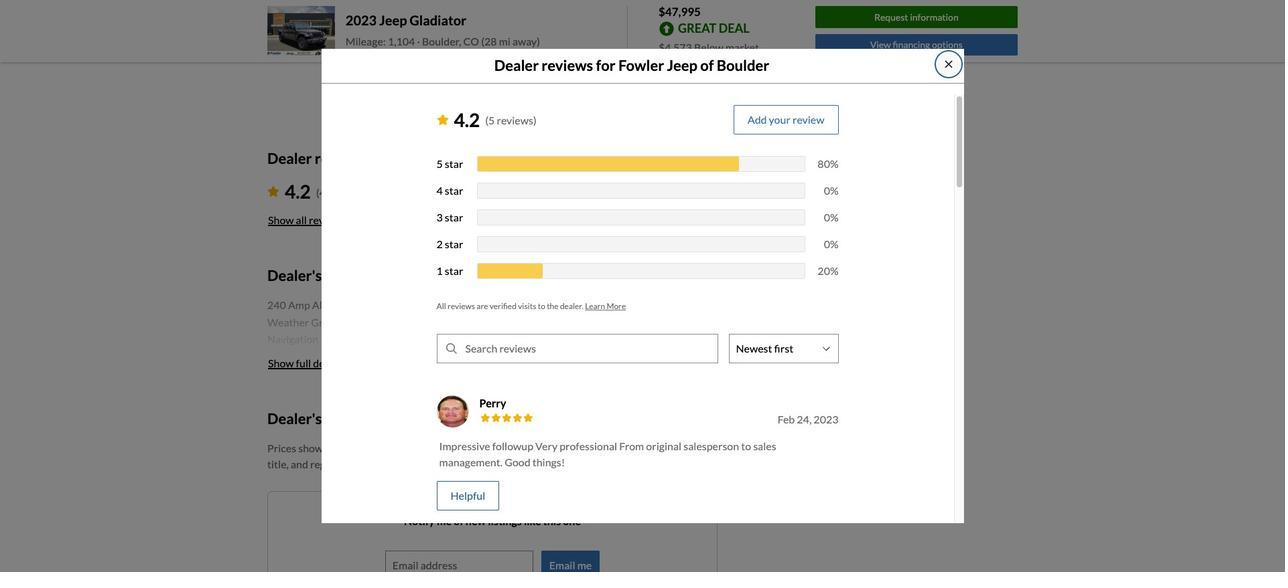 Task type: locate. For each thing, give the bounding box(es) containing it.
1 vertical spatial jeep
[[667, 56, 698, 74]]

star right "2"
[[445, 238, 463, 250]]

like
[[524, 515, 541, 528]]

fair
[[531, 368, 550, 380]]

boulder, right · at the top left of the page
[[422, 35, 461, 48]]

disclaimer
[[325, 410, 393, 428]]

show for dealer's
[[268, 357, 294, 370]]

heated up 24r
[[440, 316, 475, 329]]

salesperson
[[684, 440, 739, 453]]

$699,
[[577, 442, 604, 455]]

2023 up carfax
[[267, 350, 292, 363]]

receiver
[[608, 299, 649, 312]]

gladiator down system,
[[318, 350, 363, 363]]

owner.
[[334, 368, 369, 380]]

applicable
[[647, 442, 694, 455]]

below down clearcoat
[[478, 368, 506, 380]]

5 star
[[437, 157, 463, 170]]

2023 up mileage:
[[346, 12, 377, 28]]

0 horizontal spatial group,
[[311, 316, 343, 329]]

reviews for all reviews are verified visits to the dealer. learn more
[[448, 301, 475, 311]]

star right 3
[[445, 211, 463, 224]]

4.2 right star image
[[285, 180, 311, 203]]

1 vertical spatial to
[[741, 440, 751, 453]]

0 vertical spatial group,
[[443, 299, 476, 312]]

1 star
[[437, 264, 463, 277]]

of left new
[[454, 515, 464, 528]]

4.2 inside 4.2 dialog
[[454, 108, 480, 131]]

2 show from the top
[[268, 357, 294, 370]]

dealer down "away)"
[[494, 56, 539, 74]]

co left 80301
[[492, 26, 508, 38]]

1 star from the top
[[445, 157, 463, 170]]

zoom,
[[586, 333, 615, 346]]

1 horizontal spatial auxiliary
[[478, 299, 520, 312]]

mi
[[499, 35, 511, 48]]

dealer inside 4.2 dialog
[[494, 56, 539, 74]]

show for dealer
[[268, 214, 294, 226]]

co left '(28'
[[463, 35, 479, 48]]

to left the
[[538, 301, 545, 311]]

3 0% from the top
[[824, 238, 839, 250]]

0 horizontal spatial below
[[294, 385, 323, 397]]

wheel,
[[518, 316, 552, 329]]

boulder, right ','
[[451, 26, 490, 38]]

0%
[[824, 184, 839, 197], [824, 211, 839, 224], [824, 238, 839, 250]]

1 horizontal spatial reviews)
[[497, 114, 537, 127]]

perry image
[[437, 396, 469, 428]]

away)
[[513, 35, 540, 48]]

0 horizontal spatial co
[[463, 35, 479, 48]]

things!
[[533, 456, 565, 469]]

0 vertical spatial below
[[478, 368, 506, 380]]

view inside button
[[870, 39, 891, 51]]

impressive
[[439, 440, 490, 453]]

1 horizontal spatial trailer
[[617, 333, 648, 346]]

2 star from the top
[[445, 184, 463, 197]]

auxiliary
[[365, 299, 408, 312], [478, 299, 520, 312]]

reviews) for 4.2 (40 reviews)
[[334, 186, 374, 199]]

package.
[[671, 333, 712, 346]]

me right email
[[577, 559, 592, 572]]

Search reviews field
[[459, 335, 717, 363]]

sales
[[753, 440, 776, 453]]

2 horizontal spatial of
[[700, 56, 714, 74]]

0 vertical spatial dealer
[[494, 56, 539, 74]]

engine
[[613, 316, 645, 329]]

20%
[[818, 264, 839, 277]]

1 horizontal spatial group,
[[443, 299, 476, 312]]

240
[[267, 299, 286, 312]]

2 horizontal spatial jeep
[[667, 56, 698, 74]]

0 horizontal spatial of
[[454, 515, 464, 528]]

to left sales
[[741, 440, 751, 453]]

additional
[[267, 402, 316, 415]]

add
[[748, 113, 767, 126]]

boulder,
[[451, 26, 490, 38], [422, 35, 461, 48]]

show left full
[[268, 357, 294, 370]]

1 dealer's from the top
[[267, 267, 322, 285]]

group, left are
[[443, 299, 476, 312]]

reviews inside "button"
[[309, 214, 345, 226]]

1 horizontal spatial me
[[577, 559, 592, 572]]

to inside impressive followup  very professional  from original salesperson to sales management.  good things!
[[741, 440, 751, 453]]

dealer
[[399, 442, 429, 455]]

0 vertical spatial of
[[700, 56, 714, 74]]

search image
[[446, 343, 457, 354]]

jeep inside 4.2 dialog
[[667, 56, 698, 74]]

1 horizontal spatial 2023
[[346, 12, 377, 28]]

5 star from the top
[[445, 264, 463, 277]]

4.2
[[454, 108, 480, 131], [285, 180, 311, 203]]

1 horizontal spatial below
[[478, 368, 506, 380]]

group, down alternator,
[[311, 316, 343, 329]]

0 horizontal spatial reviews)
[[334, 186, 374, 199]]

1 horizontal spatial jeep
[[379, 12, 407, 28]]

dealer's for dealer's disclaimer
[[267, 410, 322, 428]]

of right the fee
[[566, 442, 575, 455]]

reviews) inside 4.2 (40 reviews)
[[334, 186, 374, 199]]

0 horizontal spatial market
[[325, 385, 358, 397]]

1 horizontal spatial view
[[870, 39, 891, 51]]

2023 jeep gladiator mileage: 1,104 · boulder, co (28 mi away)
[[346, 12, 540, 48]]

show inside button
[[268, 357, 294, 370]]

clean
[[371, 368, 398, 380]]

(5
[[485, 114, 495, 127]]

1 horizontal spatial dealer
[[494, 56, 539, 74]]

4.2 left "(5"
[[454, 108, 480, 131]]

(40
[[316, 186, 332, 199]]

auxiliary up front
[[365, 299, 408, 312]]

view down 5075
[[345, 46, 369, 59]]

1 heated from the left
[[345, 316, 380, 329]]

price!
[[598, 368, 626, 380]]

auxiliary up steering
[[478, 299, 520, 312]]

and
[[291, 458, 308, 471]]

market up information
[[325, 385, 358, 397]]

below down one-
[[294, 385, 323, 397]]

1 horizontal spatial 4.2
[[454, 108, 480, 131]]

quick
[[359, 333, 387, 346]]

0 vertical spatial 4.2
[[454, 108, 480, 131]]

great
[[678, 21, 716, 35]]

1 vertical spatial me
[[577, 559, 592, 572]]

group,
[[443, 299, 476, 312], [311, 316, 343, 329]]

1 horizontal spatial to
[[741, 440, 751, 453]]

0 horizontal spatial 4.2
[[285, 180, 311, 203]]

0% for 4 star
[[824, 184, 839, 197]]

0 vertical spatial reviews)
[[497, 114, 537, 127]]

trailer up v6
[[525, 333, 556, 346]]

jeep inside 240 amp alternator, auxiliary switch group, auxiliary switches, class iv receiver hitch, cold weather group, heated front seats, heated steering wheel, heavy-duty engine cooling, navigation system, quick order package 24r rubicon, trailer hitch zoom, trailer tow package. 2023 jeep gladiator rubicon sarge green clearcoat 3.6l v6 24v vvt 4wd 8-speed automatic carfax one-owner. clean carfax.  priced below kbb fair purchase price! odometer is 2838 miles below market average! additional information
[[294, 350, 316, 363]]

reviews) right "(5"
[[497, 114, 537, 127]]

1 horizontal spatial gladiator
[[410, 12, 467, 28]]

dealer reviews for fowler jeep of boulder
[[494, 56, 769, 74]]

dealer's
[[267, 267, 322, 285], [267, 410, 322, 428]]

1 vertical spatial dealer
[[267, 150, 312, 168]]

view down "request"
[[870, 39, 891, 51]]

reviews right all
[[309, 214, 345, 226]]

dealer's up prices
[[267, 410, 322, 428]]

1 0% from the top
[[824, 184, 839, 197]]

0 horizontal spatial 2023
[[267, 350, 292, 363]]

description down system,
[[313, 357, 366, 370]]

0 horizontal spatial me
[[437, 515, 452, 528]]

learn
[[585, 301, 605, 311]]

show left all
[[268, 214, 294, 226]]

view financing options
[[870, 39, 963, 51]]

0 horizontal spatial gladiator
[[318, 350, 363, 363]]

1 horizontal spatial market
[[726, 41, 759, 53]]

1 vertical spatial 0%
[[824, 211, 839, 224]]

feb
[[778, 413, 795, 426]]

market inside 240 amp alternator, auxiliary switch group, auxiliary switches, class iv receiver hitch, cold weather group, heated front seats, heated steering wheel, heavy-duty engine cooling, navigation system, quick order package 24r rubicon, trailer hitch zoom, trailer tow package. 2023 jeep gladiator rubicon sarge green clearcoat 3.6l v6 24v vvt 4wd 8-speed automatic carfax one-owner. clean carfax.  priced below kbb fair purchase price! odometer is 2838 miles below market average! additional information
[[325, 385, 358, 397]]

0 horizontal spatial dealer
[[267, 150, 312, 168]]

inventory
[[371, 46, 416, 59]]

2 horizontal spatial 2023
[[814, 413, 839, 426]]

1 vertical spatial show
[[268, 357, 294, 370]]

review
[[793, 113, 824, 126]]

1 horizontal spatial of
[[566, 442, 575, 455]]

1 vertical spatial description
[[313, 357, 366, 370]]

star right 4
[[445, 184, 463, 197]]

0 horizontal spatial trailer
[[525, 333, 556, 346]]

2 0% from the top
[[824, 211, 839, 224]]

2 vertical spatial of
[[454, 515, 464, 528]]

show all reviews
[[268, 214, 345, 226]]

1 vertical spatial of
[[566, 442, 575, 455]]

2 vertical spatial jeep
[[294, 350, 316, 363]]

description inside button
[[313, 357, 366, 370]]

view for view financing options
[[870, 39, 891, 51]]

0 vertical spatial show
[[268, 214, 294, 226]]

2023 inside 4.2 dialog
[[814, 413, 839, 426]]

2 dealer's from the top
[[267, 410, 322, 428]]

0 horizontal spatial view
[[345, 46, 369, 59]]

0 horizontal spatial to
[[538, 301, 545, 311]]

2023 right 24,
[[814, 413, 839, 426]]

carfax
[[267, 368, 308, 380]]

0 horizontal spatial heated
[[345, 316, 380, 329]]

0 vertical spatial dealer's
[[267, 267, 322, 285]]

2 trailer from the left
[[617, 333, 648, 346]]

1 horizontal spatial heated
[[440, 316, 475, 329]]

0 vertical spatial gladiator
[[410, 12, 467, 28]]

reviews left for
[[542, 56, 593, 74]]

view financing options button
[[815, 34, 1018, 56]]

0 horizontal spatial jeep
[[294, 350, 316, 363]]

4wd
[[596, 350, 621, 363]]

0 vertical spatial market
[[726, 41, 759, 53]]

professional
[[560, 440, 617, 453]]

dealer's disclaimer
[[267, 410, 393, 428]]

alternator,
[[312, 299, 363, 312]]

1 vertical spatial 4.2
[[285, 180, 311, 203]]

2 vertical spatial 0%
[[824, 238, 839, 250]]

1 show from the top
[[268, 214, 294, 226]]

0 vertical spatial me
[[437, 515, 452, 528]]

rubicon,
[[482, 333, 523, 346]]

reviews) right (40 on the top of page
[[334, 186, 374, 199]]

market
[[726, 41, 759, 53], [325, 385, 358, 397]]

0 vertical spatial description
[[325, 267, 399, 285]]

description
[[325, 267, 399, 285], [313, 357, 366, 370]]

trailer down engine
[[617, 333, 648, 346]]

0 vertical spatial 2023
[[346, 12, 377, 28]]

24,
[[797, 413, 812, 426]]

show inside "button"
[[268, 214, 294, 226]]

me right notify
[[437, 515, 452, 528]]

package
[[420, 333, 459, 346]]

class
[[568, 299, 593, 312]]

reviews up 4.2 (40 reviews)
[[315, 150, 366, 168]]

reviews) inside "4.2 (5 reviews)"
[[497, 114, 537, 127]]

description up alternator,
[[325, 267, 399, 285]]

market up boulder
[[726, 41, 759, 53]]

me for notify
[[437, 515, 452, 528]]

2 heated from the left
[[440, 316, 475, 329]]

1 vertical spatial dealer's
[[267, 410, 322, 428]]

co
[[492, 26, 508, 38], [463, 35, 479, 48]]

deal
[[719, 21, 750, 35]]

$47,995
[[659, 5, 701, 19]]

0 horizontal spatial auxiliary
[[365, 299, 408, 312]]

star right 5
[[445, 157, 463, 170]]

reviews right 'all'
[[448, 301, 475, 311]]

4 star from the top
[[445, 238, 463, 250]]

$4,573
[[659, 41, 692, 53]]

me inside button
[[577, 559, 592, 572]]

dealer's up amp at bottom left
[[267, 267, 322, 285]]

gladiator up · at the top left of the page
[[410, 12, 467, 28]]

clearcoat
[[465, 350, 511, 363]]

helpful
[[451, 490, 485, 502]]

2 vertical spatial 2023
[[814, 413, 839, 426]]

0 vertical spatial jeep
[[379, 12, 407, 28]]

all
[[296, 214, 307, 226]]

1 vertical spatial market
[[325, 385, 358, 397]]

navigation
[[267, 333, 319, 346]]

pkwy
[[421, 26, 446, 38]]

gladiator inside 240 amp alternator, auxiliary switch group, auxiliary switches, class iv receiver hitch, cold weather group, heated front seats, heated steering wheel, heavy-duty engine cooling, navigation system, quick order package 24r rubicon, trailer hitch zoom, trailer tow package. 2023 jeep gladiator rubicon sarge green clearcoat 3.6l v6 24v vvt 4wd 8-speed automatic carfax one-owner. clean carfax.  priced below kbb fair purchase price! odometer is 2838 miles below market average! additional information
[[318, 350, 363, 363]]

cold
[[681, 299, 703, 312]]

0 vertical spatial 0%
[[824, 184, 839, 197]]

3 star from the top
[[445, 211, 463, 224]]

boulder, inside 2023 jeep gladiator mileage: 1,104 · boulder, co (28 mi away)
[[422, 35, 461, 48]]

jeep inside 2023 jeep gladiator mileage: 1,104 · boulder, co (28 mi away)
[[379, 12, 407, 28]]

1 vertical spatial reviews)
[[334, 186, 374, 199]]

1 vertical spatial 2023
[[267, 350, 292, 363]]

2023 jeep gladiator image
[[267, 6, 335, 56]]

gladiator inside 2023 jeep gladiator mileage: 1,104 · boulder, co (28 mi away)
[[410, 12, 467, 28]]

close modal dealer reviews for fowler jeep of boulder image
[[943, 59, 954, 70]]

of down below
[[700, 56, 714, 74]]

view
[[870, 39, 891, 51], [345, 46, 369, 59]]

star right 1
[[445, 264, 463, 277]]

plus
[[607, 442, 626, 455]]

heated up quick
[[345, 316, 380, 329]]

sarge
[[405, 350, 432, 363]]

2838
[[688, 368, 713, 380]]

dealer up star image
[[267, 150, 312, 168]]

1 vertical spatial gladiator
[[318, 350, 363, 363]]



Task type: describe. For each thing, give the bounding box(es) containing it.
reviews for dealer reviews
[[315, 150, 366, 168]]

request information button
[[815, 6, 1018, 28]]

include
[[363, 442, 397, 455]]

average!
[[360, 385, 401, 397]]

feb 24, 2023
[[778, 413, 839, 426]]

,
[[446, 26, 448, 38]]

star for 2 star
[[445, 238, 463, 250]]

show full description
[[268, 357, 366, 370]]

dealer's for dealer's description
[[267, 267, 322, 285]]

Email address email field
[[386, 552, 533, 573]]

reviews) for 4.2 (5 reviews)
[[497, 114, 537, 127]]

dealer reviews
[[267, 150, 366, 168]]

front
[[382, 316, 408, 329]]

kbb
[[508, 368, 529, 380]]

4.2 (5 reviews)
[[454, 108, 537, 131]]

24v
[[551, 350, 571, 363]]

co inside 2023 jeep gladiator mileage: 1,104 · boulder, co (28 mi away)
[[463, 35, 479, 48]]

notify me of new listings like this one
[[404, 515, 581, 528]]

one-
[[310, 368, 334, 380]]

(720) 548-2183 link
[[345, 6, 419, 18]]

me for email
[[577, 559, 592, 572]]

for
[[596, 56, 616, 74]]

dealer.
[[560, 301, 584, 311]]

1 auxiliary from the left
[[365, 299, 408, 312]]

email me button
[[541, 551, 600, 573]]

dealer's description
[[267, 267, 399, 285]]

cooling,
[[647, 316, 685, 329]]

speed
[[633, 350, 662, 363]]

4
[[437, 184, 443, 197]]

below
[[694, 41, 724, 53]]

4.2 for 4.2 (5 reviews)
[[454, 108, 480, 131]]

request
[[874, 11, 908, 23]]

reviews for dealer reviews for fowler jeep of boulder
[[542, 56, 593, 74]]

2023 inside 2023 jeep gladiator mileage: 1,104 · boulder, co (28 mi away)
[[346, 12, 377, 28]]

steering
[[477, 316, 516, 329]]

from
[[619, 440, 644, 453]]

1 trailer from the left
[[525, 333, 556, 346]]

80301
[[510, 26, 541, 38]]

is
[[679, 368, 686, 380]]

helpful button
[[437, 481, 499, 511]]

3
[[437, 211, 443, 224]]

of inside 4.2 dialog
[[700, 56, 714, 74]]

add your review button
[[734, 105, 839, 134]]

prices
[[267, 442, 296, 455]]

4.2 for 4.2 (40 reviews)
[[285, 180, 311, 203]]

new
[[466, 515, 486, 528]]

0% for 3 star
[[824, 211, 839, 224]]

2183
[[395, 6, 419, 18]]

5
[[437, 157, 443, 170]]

title,
[[267, 458, 289, 471]]

hitch
[[558, 333, 584, 346]]

purchase
[[552, 368, 596, 380]]

fee
[[549, 442, 564, 455]]

green
[[434, 350, 463, 363]]

(720)
[[345, 6, 370, 18]]

4.2 dialog
[[321, 49, 964, 573]]

vvt
[[573, 350, 594, 363]]

listings
[[488, 515, 522, 528]]

email me
[[549, 559, 592, 572]]

do
[[331, 442, 343, 455]]

view for view inventory
[[345, 46, 369, 59]]

boulder
[[717, 56, 769, 74]]

heavy-
[[554, 316, 587, 329]]

management.
[[439, 456, 503, 469]]

8-
[[623, 350, 633, 363]]

star image
[[437, 114, 449, 125]]

dealer for dealer reviews
[[267, 150, 312, 168]]

perry
[[479, 397, 506, 410]]

1 horizontal spatial co
[[492, 26, 508, 38]]

financing
[[893, 39, 930, 51]]

very
[[535, 440, 558, 453]]

(720) 548-2183
[[345, 6, 419, 18]]

weather
[[267, 316, 309, 329]]

rubicon
[[365, 350, 403, 363]]

fees.
[[367, 458, 389, 471]]

of inside prices shown do not include dealer documentation/handling fee of $699, plus any applicable tax, title, and registration fees.
[[566, 442, 575, 455]]

80%
[[818, 157, 839, 170]]

registration
[[310, 458, 365, 471]]

east
[[372, 26, 392, 38]]

1
[[437, 264, 443, 277]]

star for 3 star
[[445, 211, 463, 224]]

tow
[[650, 333, 669, 346]]

548-
[[372, 6, 395, 18]]

great deal
[[678, 21, 750, 35]]

followup
[[492, 440, 533, 453]]

0 vertical spatial to
[[538, 301, 545, 311]]

hitch,
[[651, 299, 679, 312]]

2 auxiliary from the left
[[478, 299, 520, 312]]

24r
[[461, 333, 480, 346]]

4 star
[[437, 184, 463, 197]]

star image
[[267, 186, 279, 197]]

2023 inside 240 amp alternator, auxiliary switch group, auxiliary switches, class iv receiver hitch, cold weather group, heated front seats, heated steering wheel, heavy-duty engine cooling, navigation system, quick order package 24r rubicon, trailer hitch zoom, trailer tow package. 2023 jeep gladiator rubicon sarge green clearcoat 3.6l v6 24v vvt 4wd 8-speed automatic carfax one-owner. clean carfax.  priced below kbb fair purchase price! odometer is 2838 miles below market average! additional information
[[267, 350, 292, 363]]

2 star
[[437, 238, 463, 250]]

seats,
[[410, 316, 438, 329]]

notify
[[404, 515, 435, 528]]

2
[[437, 238, 443, 250]]

carfax.
[[400, 368, 443, 380]]

star for 4 star
[[445, 184, 463, 197]]

email
[[549, 559, 575, 572]]

1 vertical spatial group,
[[311, 316, 343, 329]]

show full description button
[[267, 349, 367, 379]]

1 vertical spatial below
[[294, 385, 323, 397]]

star for 5 star
[[445, 157, 463, 170]]

good
[[505, 456, 530, 469]]

0% for 2 star
[[824, 238, 839, 250]]

miles
[[267, 385, 292, 397]]

visits
[[518, 301, 536, 311]]

view inventory
[[345, 46, 416, 59]]

prices shown do not include dealer documentation/handling fee of $699, plus any applicable tax, title, and registration fees.
[[267, 442, 713, 471]]

star for 1 star
[[445, 264, 463, 277]]

options
[[932, 39, 963, 51]]

dealer for dealer reviews for fowler jeep of boulder
[[494, 56, 539, 74]]

240 amp alternator, auxiliary switch group, auxiliary switches, class iv receiver hitch, cold weather group, heated front seats, heated steering wheel, heavy-duty engine cooling, navigation system, quick order package 24r rubicon, trailer hitch zoom, trailer tow package. 2023 jeep gladiator rubicon sarge green clearcoat 3.6l v6 24v vvt 4wd 8-speed automatic carfax one-owner. clean carfax.  priced below kbb fair purchase price! odometer is 2838 miles below market average! additional information
[[267, 299, 713, 415]]

system,
[[321, 333, 357, 346]]

switch
[[410, 299, 441, 312]]



Task type: vqa. For each thing, say whether or not it's contained in the screenshot.
48 mo
no



